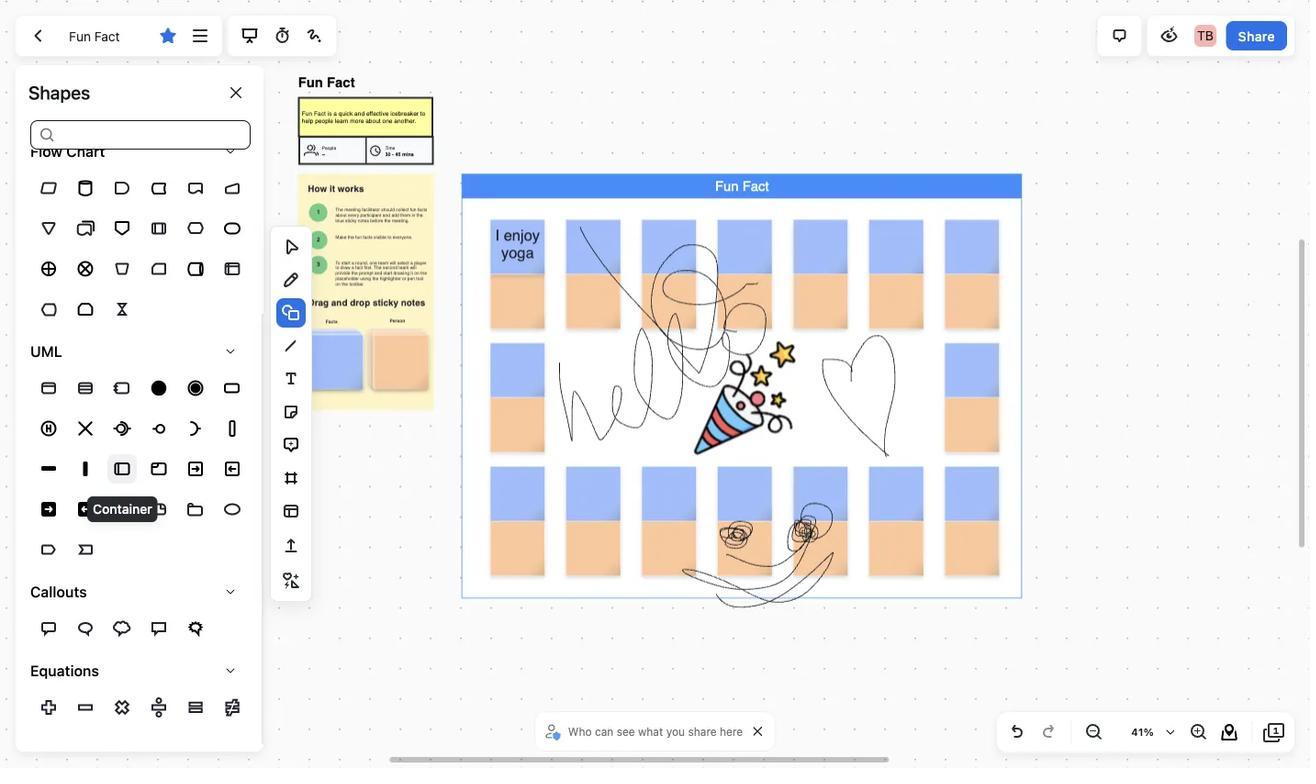 Task type: locate. For each thing, give the bounding box(es) containing it.
4 equations menu from the top
[[30, 688, 262, 729]]

summing junction image
[[74, 258, 96, 280]]

document image
[[185, 177, 207, 199]]

more options image
[[189, 25, 211, 47]]

can
[[595, 726, 614, 739]]

chart
[[66, 143, 105, 160]]

41
[[1132, 727, 1144, 739]]

see
[[617, 726, 635, 739]]

flow
[[30, 143, 63, 160]]

tb button
[[1191, 21, 1221, 51]]

package image
[[185, 499, 207, 521]]

mini map image
[[1219, 722, 1241, 744]]

dashboard image
[[27, 25, 49, 47]]

None text field
[[57, 120, 251, 150]]

cloud image
[[111, 618, 133, 640]]

minus image
[[74, 697, 96, 719]]

manual input image
[[221, 177, 243, 199]]

callouts
[[30, 584, 87, 601]]

display image
[[38, 299, 60, 321]]

pin filled left image
[[74, 499, 96, 521]]

what
[[638, 726, 664, 739]]

laser image
[[304, 25, 326, 47]]

merge image
[[38, 218, 60, 240]]

all eyes on me image
[[1159, 25, 1181, 47]]

horizontal fork image
[[38, 459, 60, 481]]

undo image
[[1007, 722, 1029, 744]]

multiply image
[[111, 697, 133, 719]]

uml menu item
[[16, 335, 262, 369]]

pages image
[[1264, 722, 1286, 744]]

who can see what you share here
[[568, 726, 743, 739]]

flow chart menu item
[[16, 135, 262, 168]]

history pseudostate image
[[38, 418, 60, 440]]

unstar this whiteboard image
[[157, 25, 179, 47]]

timer image
[[271, 25, 293, 47]]

equations
[[30, 663, 99, 680]]

multiple document image
[[74, 218, 96, 240]]

assembly image
[[111, 418, 133, 440]]

equations menu
[[30, 168, 262, 330], [30, 369, 262, 571], [30, 609, 262, 650], [30, 688, 262, 729]]

divide image
[[148, 697, 170, 719]]

menu item
[[107, 455, 137, 484]]

1 equations menu from the top
[[30, 168, 262, 330]]

terminator image
[[221, 218, 243, 240]]

receive signal image
[[74, 539, 96, 561]]

who
[[568, 726, 592, 739]]

who can see what you share here button
[[543, 718, 748, 746]]

menu item inside equations menu
[[107, 455, 137, 484]]

class image
[[74, 378, 96, 400]]

41 %
[[1132, 727, 1155, 739]]

frame image
[[148, 459, 170, 481]]

activity image
[[221, 378, 243, 400]]

menu
[[16, 135, 266, 745]]

Document name text field
[[55, 21, 150, 51]]



Task type: vqa. For each thing, say whether or not it's contained in the screenshot.
Profile picture
no



Task type: describe. For each thing, give the bounding box(es) containing it.
loop limit image
[[74, 299, 96, 321]]

shapes
[[28, 82, 90, 103]]

share
[[1239, 28, 1276, 43]]

you
[[667, 726, 685, 739]]

not equal image
[[221, 697, 243, 719]]

start image
[[148, 378, 170, 400]]

upload image
[[280, 536, 302, 558]]

present image
[[239, 25, 261, 47]]

pin filled right image
[[38, 499, 60, 521]]

callouts menu item
[[16, 576, 262, 609]]

share button
[[1227, 21, 1288, 51]]

activation image
[[221, 418, 243, 440]]

interface image
[[38, 378, 60, 400]]

oval image
[[74, 618, 96, 640]]

card image
[[148, 258, 170, 280]]

equations menu item
[[16, 655, 262, 688]]

comment panel image
[[1110, 25, 1132, 47]]

container image
[[111, 459, 133, 481]]

required interface image
[[185, 418, 207, 440]]

rectangle image
[[148, 618, 170, 640]]

uml
[[30, 343, 62, 361]]

database image
[[74, 177, 96, 199]]

predefined process image
[[148, 218, 170, 240]]

end image
[[185, 378, 207, 400]]

deletion image
[[74, 418, 96, 440]]

component image
[[111, 378, 133, 400]]

internal storage image
[[221, 258, 243, 280]]

zoom out image
[[1083, 722, 1105, 744]]

menu containing flow chart
[[16, 135, 266, 745]]

zoom in image
[[1188, 722, 1210, 744]]

more tools image
[[280, 571, 302, 593]]

share
[[689, 726, 717, 739]]

preparation image
[[185, 218, 207, 240]]

%
[[1144, 727, 1155, 739]]

off page image
[[111, 218, 133, 240]]

dialog image
[[38, 618, 60, 640]]

stored data image
[[148, 177, 170, 199]]

vertical fork image
[[74, 459, 96, 481]]

manual operation image
[[111, 258, 133, 280]]

here
[[720, 726, 743, 739]]

provided interface image
[[148, 418, 170, 440]]

or image
[[38, 258, 60, 280]]

use case image
[[221, 499, 243, 521]]

tb
[[1198, 28, 1214, 43]]

flow chart
[[30, 143, 105, 160]]

templates image
[[280, 501, 302, 523]]

hard disk image
[[185, 258, 207, 280]]

explosion image
[[185, 618, 207, 640]]

delay image
[[111, 177, 133, 199]]

pin right image
[[185, 459, 207, 481]]

note image
[[148, 499, 170, 521]]

data image
[[38, 177, 60, 199]]

equal image
[[185, 697, 207, 719]]

2 equations menu from the top
[[30, 369, 262, 571]]

collate image
[[111, 299, 133, 321]]

plus image
[[38, 697, 60, 719]]

pin left image
[[221, 459, 243, 481]]

send signal image
[[38, 539, 60, 561]]

actor image
[[111, 499, 133, 521]]

3 equations menu from the top
[[30, 609, 262, 650]]



